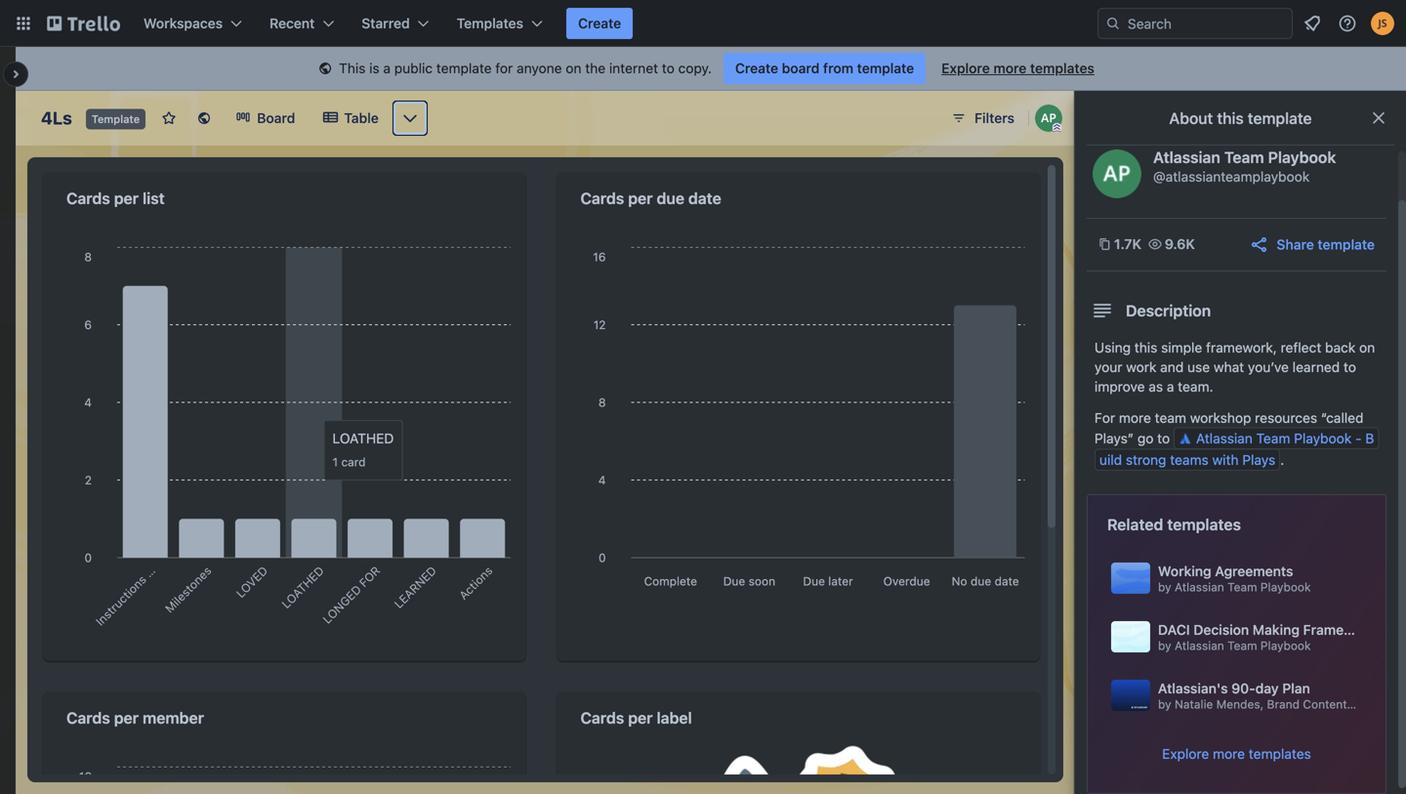 Task type: locate. For each thing, give the bounding box(es) containing it.
b
[[1366, 430, 1374, 446]]

cards left label
[[581, 709, 624, 727]]

playbook inside daci decision making framework by atlassian team playbook
[[1261, 639, 1311, 652]]

create inside button
[[578, 15, 621, 31]]

templates up "working"
[[1167, 515, 1241, 534]]

0 horizontal spatial on
[[566, 60, 582, 76]]

sm image
[[316, 60, 335, 79]]

use
[[1188, 359, 1210, 375]]

this for using
[[1135, 339, 1158, 356]]

cards for cards per member
[[66, 709, 110, 727]]

team up '.' at the right bottom of the page
[[1257, 430, 1291, 446]]

by down daci
[[1158, 639, 1172, 652]]

0 vertical spatial explore more templates
[[942, 60, 1095, 76]]

0 vertical spatial this
[[1217, 109, 1244, 127]]

create left board
[[735, 60, 778, 76]]

per left list
[[114, 189, 139, 208]]

team up '@atlassianteamplaybook'
[[1225, 148, 1264, 167]]

0 vertical spatial on
[[566, 60, 582, 76]]

explore up filters button
[[942, 60, 990, 76]]

primary element
[[0, 0, 1406, 47]]

work
[[1126, 359, 1157, 375]]

more up filters
[[994, 60, 1027, 76]]

1 vertical spatial by
[[1158, 639, 1172, 652]]

2 horizontal spatial more
[[1213, 746, 1245, 762]]

a right as
[[1167, 378, 1174, 395]]

per left member
[[114, 709, 139, 727]]

the
[[585, 60, 606, 76]]

john smith (johnsmith38824343) image
[[1371, 12, 1395, 35]]

9.6k
[[1165, 236, 1195, 252]]

create board from template
[[735, 60, 914, 76]]

mendes,
[[1217, 697, 1264, 711]]

1 vertical spatial templates
[[1167, 515, 1241, 534]]

atlassian inside the atlassian team playbook @atlassianteamplaybook
[[1153, 148, 1221, 167]]

templates up atlassian team playbook (atlassianteamplaybook) icon
[[1030, 60, 1095, 76]]

atlassian team playbook @atlassianteamplaybook
[[1153, 148, 1336, 185]]

1 horizontal spatial on
[[1360, 339, 1375, 356]]

1 vertical spatial to
[[1344, 359, 1357, 375]]

2 vertical spatial to
[[1158, 430, 1170, 446]]

board
[[782, 60, 820, 76]]

this member is an admin of this board. image
[[1053, 123, 1062, 132]]

to down back
[[1344, 359, 1357, 375]]

1 horizontal spatial templates
[[1167, 515, 1241, 534]]

a inside 'using this simple framework, reflect back on your work and use what you've learned to improve as a team.'
[[1167, 378, 1174, 395]]

0 horizontal spatial explore more templates link
[[930, 53, 1106, 84]]

atlassian down workshop
[[1196, 430, 1253, 446]]

1 horizontal spatial create
[[735, 60, 778, 76]]

templates down brand
[[1249, 746, 1311, 762]]

cards
[[66, 189, 110, 208], [581, 189, 624, 208], [66, 709, 110, 727], [581, 709, 624, 727]]

0 horizontal spatial to
[[662, 60, 675, 76]]

on left the
[[566, 60, 582, 76]]

create board from template link
[[724, 53, 926, 84]]

for
[[496, 60, 513, 76]]

this up work
[[1135, 339, 1158, 356]]

decision
[[1194, 622, 1249, 638]]

playbook down the about this template
[[1268, 148, 1336, 167]]

1.7k
[[1114, 236, 1142, 252]]

due
[[657, 189, 685, 208]]

0 vertical spatial more
[[994, 60, 1027, 76]]

per left label
[[628, 709, 653, 727]]

by left natalie
[[1158, 697, 1172, 711]]

atlassian team playbook link
[[1153, 148, 1336, 167]]

cards for cards per list
[[66, 189, 110, 208]]

1 horizontal spatial a
[[1167, 378, 1174, 395]]

1 vertical spatial explore
[[1162, 746, 1209, 762]]

back to home image
[[47, 8, 120, 39]]

explore more templates link
[[930, 53, 1106, 84], [1162, 744, 1311, 764]]

uild
[[1100, 452, 1122, 468]]

anyone
[[517, 60, 562, 76]]

by down "working"
[[1158, 580, 1172, 594]]

agreements
[[1215, 563, 1294, 579]]

template right share
[[1318, 236, 1375, 252]]

by inside daci decision making framework by atlassian team playbook
[[1158, 639, 1172, 652]]

team down agreements at bottom right
[[1228, 580, 1257, 594]]

1 horizontal spatial to
[[1158, 430, 1170, 446]]

by inside atlassian's 90-day plan by natalie mendes, brand content team lead
[[1158, 697, 1172, 711]]

lead
[[1384, 697, 1406, 711]]

template right "from"
[[857, 60, 914, 76]]

a
[[383, 60, 391, 76], [1167, 378, 1174, 395]]

to right go
[[1158, 430, 1170, 446]]

to left copy.
[[662, 60, 675, 76]]

more up go
[[1119, 410, 1151, 426]]

1 vertical spatial a
[[1167, 378, 1174, 395]]

1 vertical spatial explore more templates
[[1162, 746, 1311, 762]]

0 horizontal spatial explore
[[942, 60, 990, 76]]

on right back
[[1360, 339, 1375, 356]]

for
[[1095, 410, 1115, 426]]

1 horizontal spatial explore more templates link
[[1162, 744, 1311, 764]]

0 vertical spatial a
[[383, 60, 391, 76]]

explore more templates up filters
[[942, 60, 1095, 76]]

1 horizontal spatial explore more templates
[[1162, 746, 1311, 762]]

go
[[1138, 430, 1154, 446]]

per left due
[[628, 189, 653, 208]]

1 horizontal spatial explore
[[1162, 746, 1209, 762]]

this for about
[[1217, 109, 1244, 127]]

0 notifications image
[[1301, 12, 1324, 35]]

playbook down agreements at bottom right
[[1261, 580, 1311, 594]]

1 vertical spatial on
[[1360, 339, 1375, 356]]

cards for cards per label
[[581, 709, 624, 727]]

cards per due date
[[581, 189, 722, 208]]

atlassian team playbook (atlassianteamplaybook) image
[[1035, 105, 1063, 132]]

playbook inside working agreements by atlassian team playbook
[[1261, 580, 1311, 594]]

for more team workshop resources "called plays" go to
[[1095, 410, 1364, 446]]

label
[[657, 709, 692, 727]]

team inside the atlassian team playbook @atlassianteamplaybook
[[1225, 148, 1264, 167]]

team inside atlassian team playbook - b uild strong teams with plays
[[1257, 430, 1291, 446]]

cards left member
[[66, 709, 110, 727]]

atlassian's 90-day plan by natalie mendes, brand content team lead
[[1158, 680, 1406, 711]]

daci decision making framework by atlassian team playbook
[[1158, 622, 1375, 652]]

using this simple framework, reflect back on your work and use what you've learned to improve as a team.
[[1095, 339, 1375, 395]]

explore for top explore more templates 'link'
[[942, 60, 990, 76]]

explore more templates link down mendes,
[[1162, 744, 1311, 764]]

per for label
[[628, 709, 653, 727]]

on
[[566, 60, 582, 76], [1360, 339, 1375, 356]]

more
[[994, 60, 1027, 76], [1119, 410, 1151, 426], [1213, 746, 1245, 762]]

0 vertical spatial by
[[1158, 580, 1172, 594]]

0 horizontal spatial more
[[994, 60, 1027, 76]]

filters button
[[945, 103, 1021, 134]]

1 vertical spatial create
[[735, 60, 778, 76]]

1 vertical spatial explore more templates link
[[1162, 744, 1311, 764]]

explore more templates down mendes,
[[1162, 746, 1311, 762]]

0 horizontal spatial this
[[1135, 339, 1158, 356]]

per for due
[[628, 189, 653, 208]]

explore more templates
[[942, 60, 1095, 76], [1162, 746, 1311, 762]]

this inside 'using this simple framework, reflect back on your work and use what you've learned to improve as a team.'
[[1135, 339, 1158, 356]]

playbook
[[1268, 148, 1336, 167], [1294, 430, 1352, 446], [1261, 580, 1311, 594], [1261, 639, 1311, 652]]

date
[[688, 189, 722, 208]]

0 vertical spatial templates
[[1030, 60, 1095, 76]]

to inside 'using this simple framework, reflect back on your work and use what you've learned to improve as a team.'
[[1344, 359, 1357, 375]]

team down the decision at the right bottom
[[1228, 639, 1257, 652]]

atlassian down "working"
[[1175, 580, 1225, 594]]

0 vertical spatial create
[[578, 15, 621, 31]]

strong
[[1126, 452, 1167, 468]]

playbook inside atlassian team playbook - b uild strong teams with plays
[[1294, 430, 1352, 446]]

create
[[578, 15, 621, 31], [735, 60, 778, 76]]

explore down natalie
[[1162, 746, 1209, 762]]

workspaces button
[[132, 8, 254, 39]]

atlassian down about
[[1153, 148, 1221, 167]]

resources
[[1255, 410, 1318, 426]]

0 horizontal spatial create
[[578, 15, 621, 31]]

playbook inside the atlassian team playbook @atlassianteamplaybook
[[1268, 148, 1336, 167]]

1 vertical spatial more
[[1119, 410, 1151, 426]]

board
[[257, 110, 295, 126]]

1 vertical spatial this
[[1135, 339, 1158, 356]]

explore more templates link up filters
[[930, 53, 1106, 84]]

2 vertical spatial by
[[1158, 697, 1172, 711]]

2 horizontal spatial to
[[1344, 359, 1357, 375]]

working agreements by atlassian team playbook
[[1158, 563, 1311, 594]]

2 vertical spatial templates
[[1249, 746, 1311, 762]]

cards left list
[[66, 189, 110, 208]]

atlassian team playbook - b uild strong teams with plays link
[[1095, 427, 1379, 471]]

content
[[1303, 697, 1347, 711]]

explore
[[942, 60, 990, 76], [1162, 746, 1209, 762]]

templates
[[1030, 60, 1095, 76], [1167, 515, 1241, 534], [1249, 746, 1311, 762]]

a right is
[[383, 60, 391, 76]]

per for list
[[114, 189, 139, 208]]

copy.
[[678, 60, 712, 76]]

star or unstar board image
[[161, 110, 177, 126]]

day
[[1256, 680, 1279, 696]]

0 vertical spatial explore
[[942, 60, 990, 76]]

2 vertical spatial more
[[1213, 746, 1245, 762]]

more down mendes,
[[1213, 746, 1245, 762]]

1 by from the top
[[1158, 580, 1172, 594]]

cards left due
[[581, 189, 624, 208]]

create up the
[[578, 15, 621, 31]]

this right about
[[1217, 109, 1244, 127]]

atlassian team playbook - b uild strong teams with plays button
[[1095, 427, 1379, 471]]

table
[[344, 110, 379, 126]]

1 horizontal spatial this
[[1217, 109, 1244, 127]]

atlassian down the decision at the right bottom
[[1175, 639, 1225, 652]]

2 by from the top
[[1158, 639, 1172, 652]]

playbook down "called
[[1294, 430, 1352, 446]]

table link
[[311, 103, 391, 134]]

team left the lead
[[1351, 697, 1380, 711]]

making
[[1253, 622, 1300, 638]]

template
[[436, 60, 492, 76], [857, 60, 914, 76], [1248, 109, 1312, 127], [1318, 236, 1375, 252]]

search image
[[1106, 16, 1121, 31]]

3 by from the top
[[1158, 697, 1172, 711]]

board link
[[224, 103, 307, 134]]

and
[[1160, 359, 1184, 375]]

share template button
[[1250, 234, 1375, 255]]

back
[[1325, 339, 1356, 356]]

learned
[[1293, 359, 1340, 375]]

improve
[[1095, 378, 1145, 395]]

1 horizontal spatial more
[[1119, 410, 1151, 426]]

customize views image
[[400, 108, 420, 128]]

more for top explore more templates 'link'
[[994, 60, 1027, 76]]

playbook down making
[[1261, 639, 1311, 652]]

about this template
[[1169, 109, 1312, 127]]

framework
[[1303, 622, 1375, 638]]



Task type: describe. For each thing, give the bounding box(es) containing it.
templates button
[[445, 8, 555, 39]]

from
[[823, 60, 854, 76]]

team.
[[1178, 378, 1214, 395]]

create button
[[566, 8, 633, 39]]

atlassian's
[[1158, 680, 1228, 696]]

template inside button
[[1318, 236, 1375, 252]]

team inside working agreements by atlassian team playbook
[[1228, 580, 1257, 594]]

plan
[[1283, 680, 1311, 696]]

0 vertical spatial to
[[662, 60, 675, 76]]

starred button
[[350, 8, 441, 39]]

daci
[[1158, 622, 1190, 638]]

on inside 'using this simple framework, reflect back on your work and use what you've learned to improve as a team.'
[[1360, 339, 1375, 356]]

internet
[[609, 60, 658, 76]]

2 horizontal spatial templates
[[1249, 746, 1311, 762]]

template
[[92, 113, 140, 125]]

-
[[1356, 430, 1362, 446]]

"called
[[1321, 410, 1364, 426]]

share
[[1277, 236, 1314, 252]]

4ls
[[41, 107, 72, 128]]

by inside working agreements by atlassian team playbook
[[1158, 580, 1172, 594]]

public image
[[196, 110, 212, 126]]

team inside atlassian's 90-day plan by natalie mendes, brand content team lead
[[1351, 697, 1380, 711]]

atlassian team playbook - b uild strong teams with plays
[[1100, 430, 1374, 468]]

open information menu image
[[1338, 14, 1358, 33]]

using
[[1095, 339, 1131, 356]]

working
[[1158, 563, 1212, 579]]

create for create board from template
[[735, 60, 778, 76]]

framework,
[[1206, 339, 1277, 356]]

list
[[143, 189, 165, 208]]

plays"
[[1095, 430, 1134, 446]]

atlassian inside working agreements by atlassian team playbook
[[1175, 580, 1225, 594]]

recent
[[270, 15, 315, 31]]

atlassian inside daci decision making framework by atlassian team playbook
[[1175, 639, 1225, 652]]

you've
[[1248, 359, 1289, 375]]

more inside for more team workshop resources "called plays" go to
[[1119, 410, 1151, 426]]

plays
[[1243, 452, 1276, 468]]

starred
[[362, 15, 410, 31]]

to inside for more team workshop resources "called plays" go to
[[1158, 430, 1170, 446]]

0 vertical spatial explore more templates link
[[930, 53, 1106, 84]]

template up atlassian team playbook link
[[1248, 109, 1312, 127]]

what
[[1214, 359, 1244, 375]]

cards per member
[[66, 709, 204, 727]]

description
[[1126, 301, 1211, 320]]

workshop
[[1190, 410, 1252, 426]]

this is a public template for anyone on the internet to copy.
[[339, 60, 712, 76]]

with
[[1213, 452, 1239, 468]]

your
[[1095, 359, 1123, 375]]

about
[[1169, 109, 1213, 127]]

Board name text field
[[31, 103, 82, 134]]

related
[[1108, 515, 1164, 534]]

recent button
[[258, 8, 346, 39]]

teams
[[1170, 452, 1209, 468]]

more for the right explore more templates 'link'
[[1213, 746, 1245, 762]]

template left for
[[436, 60, 492, 76]]

this
[[339, 60, 366, 76]]

atlassian inside atlassian team playbook - b uild strong teams with plays
[[1196, 430, 1253, 446]]

reflect
[[1281, 339, 1322, 356]]

public
[[394, 60, 433, 76]]

per for member
[[114, 709, 139, 727]]

Search field
[[1121, 9, 1292, 38]]

0 horizontal spatial a
[[383, 60, 391, 76]]

templates
[[457, 15, 524, 31]]

by for atlassian's
[[1158, 697, 1172, 711]]

by for daci
[[1158, 639, 1172, 652]]

related templates
[[1108, 515, 1241, 534]]

@atlassianteamplaybook
[[1153, 168, 1310, 185]]

member
[[143, 709, 204, 727]]

team
[[1155, 410, 1187, 426]]

cards per list
[[66, 189, 165, 208]]

.
[[1281, 452, 1284, 468]]

simple
[[1161, 339, 1203, 356]]

atlassian team playbook (atlassianteamplaybook) image
[[1093, 149, 1142, 198]]

0 horizontal spatial templates
[[1030, 60, 1095, 76]]

as
[[1149, 378, 1163, 395]]

is
[[369, 60, 380, 76]]

team inside daci decision making framework by atlassian team playbook
[[1228, 639, 1257, 652]]

natalie
[[1175, 697, 1213, 711]]

90-
[[1232, 680, 1256, 696]]

brand
[[1267, 697, 1300, 711]]

filters
[[975, 110, 1015, 126]]

cards per label
[[581, 709, 692, 727]]

explore for the right explore more templates 'link'
[[1162, 746, 1209, 762]]

0 horizontal spatial explore more templates
[[942, 60, 1095, 76]]

create for create
[[578, 15, 621, 31]]

share template
[[1277, 236, 1375, 252]]

cards for cards per due date
[[581, 189, 624, 208]]



Task type: vqa. For each thing, say whether or not it's contained in the screenshot.


